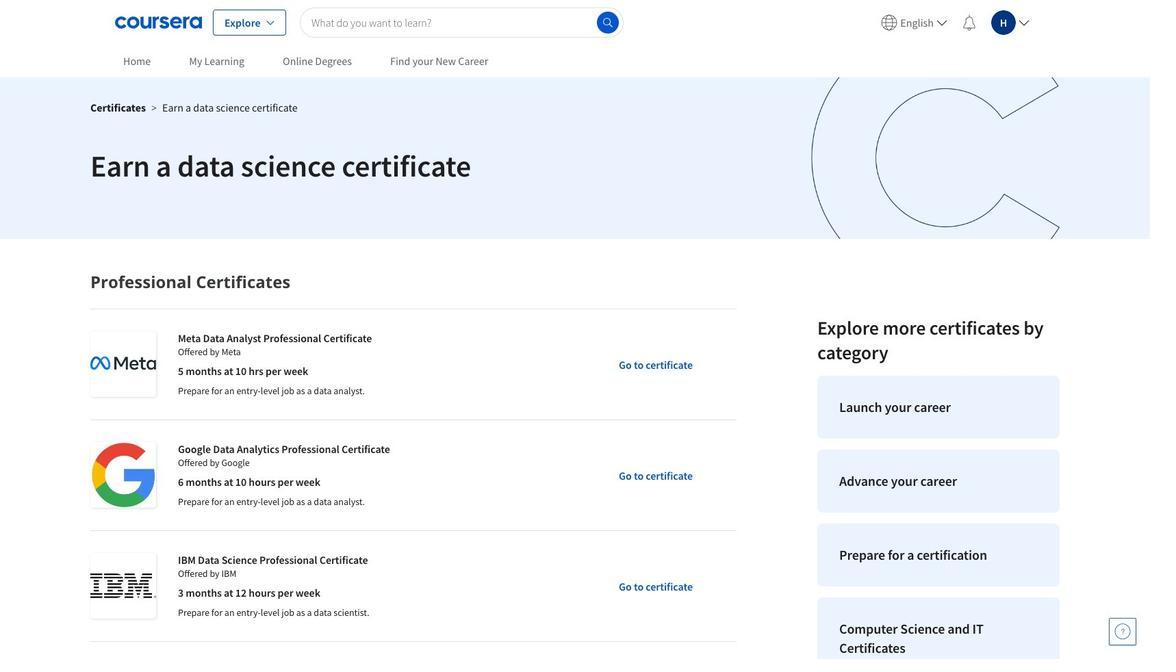 Task type: vqa. For each thing, say whether or not it's contained in the screenshot.
menu at right top
yes



Task type: describe. For each thing, give the bounding box(es) containing it.
ibm image
[[90, 553, 156, 619]]

meta image
[[90, 331, 156, 397]]

What do you want to learn? text field
[[300, 7, 624, 37]]

google image
[[90, 442, 156, 508]]

coursera image
[[115, 11, 202, 33]]



Task type: locate. For each thing, give the bounding box(es) containing it.
menu
[[876, 0, 1035, 45]]

None search field
[[300, 7, 624, 37]]

help center image
[[1115, 624, 1131, 640]]

list
[[812, 370, 1065, 659]]



